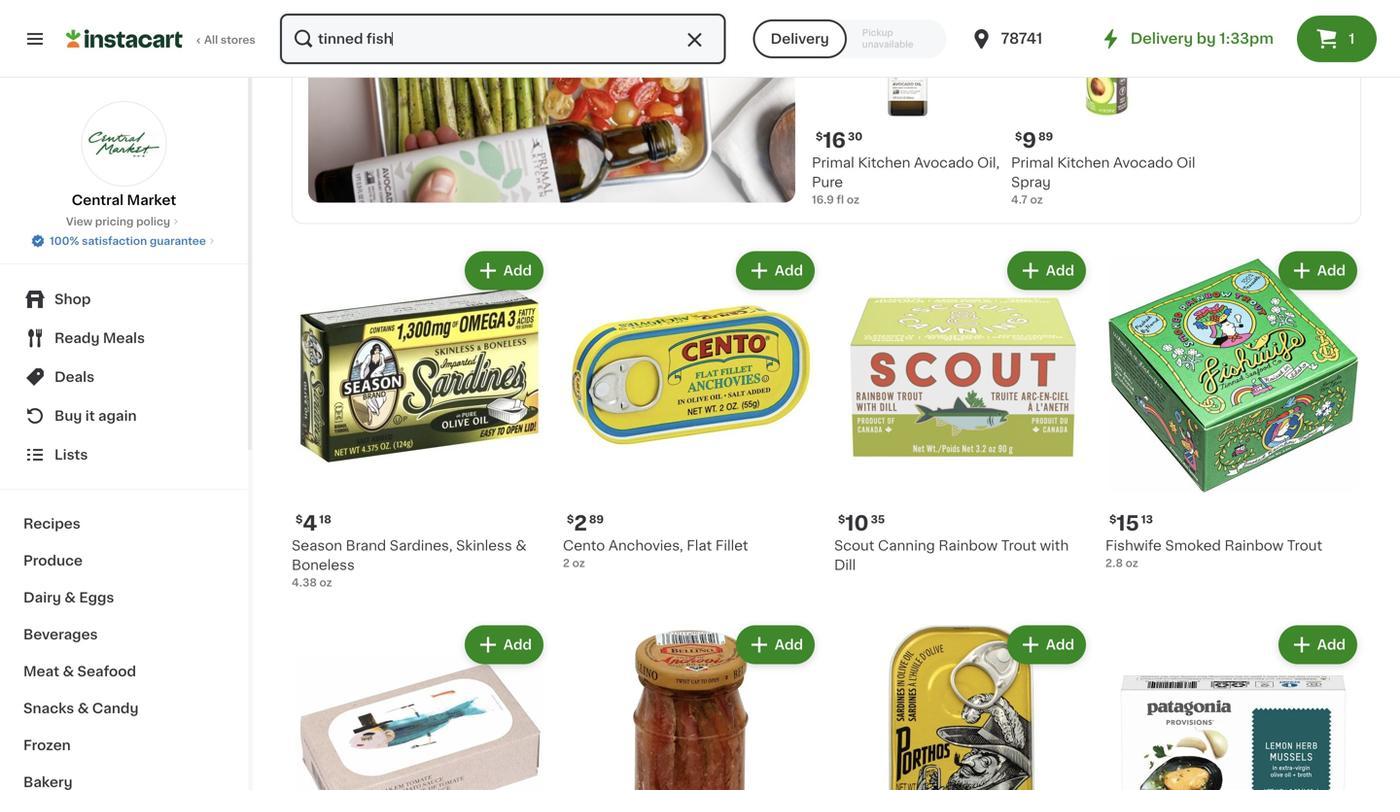 Task type: locate. For each thing, give the bounding box(es) containing it.
oil
[[1177, 156, 1195, 170]]

scout
[[834, 539, 875, 553]]

oz down boneless
[[319, 578, 332, 588]]

1 primal from the left
[[812, 156, 855, 170]]

2 primal from the left
[[1011, 156, 1054, 170]]

avocado left 'oil'
[[1113, 156, 1173, 170]]

product group containing 2
[[563, 248, 819, 571]]

smoked
[[1165, 539, 1221, 553]]

instacart logo image
[[66, 27, 183, 51]]

89 for 2
[[589, 515, 604, 525]]

frozen
[[23, 739, 71, 753]]

& inside season brand sardines, skinless & boneless 4.38 oz
[[516, 539, 527, 553]]

$ up scout at the bottom right of page
[[838, 515, 845, 525]]

dill
[[834, 559, 856, 572]]

rainbow for smoked
[[1225, 539, 1284, 553]]

beverages
[[23, 628, 98, 642]]

beverages link
[[12, 616, 236, 653]]

Search field
[[280, 14, 726, 64]]

oz
[[847, 195, 860, 205], [1030, 195, 1043, 205], [572, 558, 585, 569], [1126, 558, 1138, 569], [319, 578, 332, 588]]

89 right the 9
[[1038, 131, 1053, 142]]

all stores link
[[66, 12, 257, 66]]

1 horizontal spatial avocado
[[1113, 156, 1173, 170]]

0 horizontal spatial 2
[[563, 558, 570, 569]]

meat
[[23, 665, 59, 679]]

fishwife smoked rainbow trout 2.8 oz
[[1106, 539, 1323, 569]]

oz right 4.7
[[1030, 195, 1043, 205]]

avocado for 9
[[1113, 156, 1173, 170]]

1 button
[[1297, 16, 1377, 62]]

cento
[[563, 539, 605, 553]]

rainbow inside the scout canning rainbow trout with dill
[[939, 539, 998, 553]]

rainbow
[[939, 539, 998, 553], [1225, 539, 1284, 553]]

delivery
[[1131, 32, 1193, 46], [771, 32, 829, 46]]

central market
[[72, 194, 176, 207]]

fillet
[[716, 539, 748, 553]]

$ up cento at the bottom left
[[567, 515, 574, 525]]

1 rainbow from the left
[[939, 539, 998, 553]]

15
[[1117, 514, 1139, 534]]

oz inside primal kitchen avocado oil, pure 16.9 fl oz
[[847, 195, 860, 205]]

1 avocado from the left
[[914, 156, 974, 170]]

2 up cento at the bottom left
[[574, 514, 587, 534]]

0 horizontal spatial 89
[[589, 515, 604, 525]]

scout canning rainbow trout with dill
[[834, 539, 1069, 572]]

market
[[127, 194, 176, 207]]

35
[[871, 515, 885, 525]]

recipes
[[23, 517, 80, 531]]

2 rainbow from the left
[[1225, 539, 1284, 553]]

$ inside the $ 9 89
[[1015, 131, 1022, 142]]

trout inside the scout canning rainbow trout with dill
[[1001, 539, 1037, 553]]

lists link
[[12, 436, 236, 475]]

rainbow right smoked
[[1225, 539, 1284, 553]]

oz inside cento anchovies, flat fillet 2 oz
[[572, 558, 585, 569]]

view pricing policy
[[66, 216, 170, 227]]

1 horizontal spatial delivery
[[1131, 32, 1193, 46]]

all
[[204, 35, 218, 45]]

avocado left oil, at the top right of the page
[[914, 156, 974, 170]]

0 horizontal spatial trout
[[1001, 539, 1037, 553]]

2 inside cento anchovies, flat fillet 2 oz
[[563, 558, 570, 569]]

oz right fl on the top right of the page
[[847, 195, 860, 205]]

& left eggs
[[64, 591, 76, 605]]

1 trout from the left
[[1001, 539, 1037, 553]]

rainbow right canning
[[939, 539, 998, 553]]

2 trout from the left
[[1287, 539, 1323, 553]]

$ inside $ 16 30
[[816, 131, 823, 142]]

add
[[503, 264, 532, 278], [775, 264, 803, 278], [1046, 264, 1074, 278], [1317, 264, 1346, 278], [503, 639, 532, 652], [775, 639, 803, 652], [1046, 639, 1074, 652], [1317, 639, 1346, 652]]

primal
[[812, 156, 855, 170], [1011, 156, 1054, 170]]

$ left 30
[[816, 131, 823, 142]]

1
[[1349, 32, 1355, 46]]

$ for 10
[[838, 515, 845, 525]]

89 inside $ 2 89
[[589, 515, 604, 525]]

4
[[303, 514, 317, 534]]

2 kitchen from the left
[[1057, 156, 1110, 170]]

$ inside $ 15 13
[[1109, 515, 1117, 525]]

central market logo image
[[81, 101, 167, 187]]

& right skinless
[[516, 539, 527, 553]]

rainbow inside fishwife smoked rainbow trout 2.8 oz
[[1225, 539, 1284, 553]]

$ inside '$ 10 35'
[[838, 515, 845, 525]]

primal for 16
[[812, 156, 855, 170]]

primal up spray
[[1011, 156, 1054, 170]]

1 horizontal spatial rainbow
[[1225, 539, 1284, 553]]

16.9
[[812, 195, 834, 205]]

1 horizontal spatial primal
[[1011, 156, 1054, 170]]

$ up spray
[[1015, 131, 1022, 142]]

18
[[319, 515, 331, 525]]

trout for fishwife smoked rainbow trout 2.8 oz
[[1287, 539, 1323, 553]]

buy
[[54, 409, 82, 423]]

trout inside fishwife smoked rainbow trout 2.8 oz
[[1287, 539, 1323, 553]]

1 horizontal spatial 2
[[574, 514, 587, 534]]

& inside 'link'
[[64, 591, 76, 605]]

it
[[85, 409, 95, 423]]

recipes link
[[12, 506, 236, 543]]

product group
[[292, 248, 547, 591], [563, 248, 819, 571], [834, 248, 1090, 575], [1106, 248, 1361, 571], [292, 622, 547, 791], [563, 622, 819, 791], [834, 622, 1090, 791], [1106, 622, 1361, 791]]

1:33pm
[[1220, 32, 1274, 46]]

ready meals link
[[12, 319, 236, 358]]

oz down cento at the bottom left
[[572, 558, 585, 569]]

1 vertical spatial 2
[[563, 558, 570, 569]]

avocado inside primal kitchen avocado oil, pure 16.9 fl oz
[[914, 156, 974, 170]]

bakery
[[23, 776, 73, 790]]

delivery inside button
[[771, 32, 829, 46]]

add button
[[467, 253, 542, 288], [738, 253, 813, 288], [1009, 253, 1084, 288], [1280, 253, 1355, 288], [467, 628, 542, 663], [738, 628, 813, 663], [1009, 628, 1084, 663], [1280, 628, 1355, 663]]

primal kitchen avocado oil, pure 16.9 fl oz
[[812, 156, 1000, 205]]

$ up fishwife
[[1109, 515, 1117, 525]]

$ for 2
[[567, 515, 574, 525]]

kitchen inside primal kitchen avocado oil, pure 16.9 fl oz
[[858, 156, 911, 170]]

$ inside $ 4 18
[[296, 515, 303, 525]]

$ for 15
[[1109, 515, 1117, 525]]

0 horizontal spatial kitchen
[[858, 156, 911, 170]]

$ inside $ 2 89
[[567, 515, 574, 525]]

1 horizontal spatial trout
[[1287, 539, 1323, 553]]

oz down fishwife
[[1126, 558, 1138, 569]]

30
[[848, 131, 863, 142]]

None search field
[[278, 12, 728, 66]]

ready meals button
[[12, 319, 236, 358]]

89 for 9
[[1038, 131, 1053, 142]]

oz inside season brand sardines, skinless & boneless 4.38 oz
[[319, 578, 332, 588]]

$ for 16
[[816, 131, 823, 142]]

2 avocado from the left
[[1113, 156, 1173, 170]]

$ 2 89
[[567, 514, 604, 534]]

0 horizontal spatial rainbow
[[939, 539, 998, 553]]

lists
[[54, 448, 88, 462]]

89 up cento at the bottom left
[[589, 515, 604, 525]]

produce
[[23, 554, 83, 568]]

boneless
[[292, 559, 355, 572]]

view
[[66, 216, 92, 227]]

& left candy
[[78, 702, 89, 716]]

all stores
[[204, 35, 255, 45]]

& right meat
[[63, 665, 74, 679]]

$ left 18
[[296, 515, 303, 525]]

trout
[[1001, 539, 1037, 553], [1287, 539, 1323, 553]]

sardines,
[[390, 539, 453, 553]]

10
[[845, 514, 869, 534]]

dairy & eggs link
[[12, 580, 236, 616]]

avocado inside primal kitchen avocado oil spray 4.7 oz
[[1113, 156, 1173, 170]]

primal inside primal kitchen avocado oil, pure 16.9 fl oz
[[812, 156, 855, 170]]

13
[[1141, 515, 1153, 525]]

2
[[574, 514, 587, 534], [563, 558, 570, 569]]

frozen link
[[12, 727, 236, 764]]

0 vertical spatial 89
[[1038, 131, 1053, 142]]

1 kitchen from the left
[[858, 156, 911, 170]]

$ 10 35
[[838, 514, 885, 534]]

eggs
[[79, 591, 114, 605]]

primal up 'pure'
[[812, 156, 855, 170]]

89
[[1038, 131, 1053, 142], [589, 515, 604, 525]]

trout for scout canning rainbow trout with dill
[[1001, 539, 1037, 553]]

1 horizontal spatial kitchen
[[1057, 156, 1110, 170]]

0 horizontal spatial avocado
[[914, 156, 974, 170]]

meat & seafood link
[[12, 653, 236, 690]]

& for eggs
[[64, 591, 76, 605]]

2.8
[[1106, 558, 1123, 569]]

1 vertical spatial 89
[[589, 515, 604, 525]]

0 horizontal spatial delivery
[[771, 32, 829, 46]]

delivery by 1:33pm link
[[1099, 27, 1274, 51]]

kitchen inside primal kitchen avocado oil spray 4.7 oz
[[1057, 156, 1110, 170]]

9
[[1022, 130, 1037, 151]]

primal inside primal kitchen avocado oil spray 4.7 oz
[[1011, 156, 1054, 170]]

guarantee
[[150, 236, 206, 246]]

$ for 9
[[1015, 131, 1022, 142]]

2 down cento at the bottom left
[[563, 558, 570, 569]]

0 horizontal spatial primal
[[812, 156, 855, 170]]

product group containing 15
[[1106, 248, 1361, 571]]

pricing
[[95, 216, 134, 227]]

1 horizontal spatial 89
[[1038, 131, 1053, 142]]

4.7
[[1011, 195, 1028, 205]]

primal kitchen avocado oil spray 4.7 oz
[[1011, 156, 1195, 205]]

89 inside the $ 9 89
[[1038, 131, 1053, 142]]

100% satisfaction guarantee
[[50, 236, 206, 246]]



Task type: vqa. For each thing, say whether or not it's contained in the screenshot.
bottommost Video Games
no



Task type: describe. For each thing, give the bounding box(es) containing it.
deals
[[54, 370, 94, 384]]

100% satisfaction guarantee button
[[30, 229, 218, 249]]

by
[[1197, 32, 1216, 46]]

product group containing 10
[[834, 248, 1090, 575]]

& for candy
[[78, 702, 89, 716]]

$ 4 18
[[296, 514, 331, 534]]

brand
[[346, 539, 386, 553]]

rainbow for canning
[[939, 539, 998, 553]]

candy
[[92, 702, 139, 716]]

meat & seafood
[[23, 665, 136, 679]]

$ 9 89
[[1015, 130, 1053, 151]]

snacks & candy link
[[12, 690, 236, 727]]

fl
[[837, 195, 844, 205]]

pure
[[812, 176, 843, 189]]

oz inside fishwife smoked rainbow trout 2.8 oz
[[1126, 558, 1138, 569]]

oil,
[[977, 156, 1000, 170]]

buy it again
[[54, 409, 137, 423]]

& for seafood
[[63, 665, 74, 679]]

78741 button
[[970, 12, 1087, 66]]

cento anchovies, flat fillet 2 oz
[[563, 539, 748, 569]]

16
[[823, 130, 846, 151]]

canning
[[878, 539, 935, 553]]

4.38
[[292, 578, 317, 588]]

dairy
[[23, 591, 61, 605]]

season brand sardines, skinless & boneless 4.38 oz
[[292, 539, 527, 588]]

delivery by 1:33pm
[[1131, 32, 1274, 46]]

view pricing policy link
[[66, 214, 182, 229]]

avocado for 16
[[914, 156, 974, 170]]

with
[[1040, 539, 1069, 553]]

$ 16 30
[[816, 130, 863, 151]]

stores
[[221, 35, 255, 45]]

100%
[[50, 236, 79, 246]]

service type group
[[753, 19, 947, 58]]

ready
[[54, 332, 100, 345]]

anchovies,
[[609, 539, 683, 553]]

product group containing 4
[[292, 248, 547, 591]]

snacks
[[23, 702, 74, 716]]

primal for 9
[[1011, 156, 1054, 170]]

satisfaction
[[82, 236, 147, 246]]

produce link
[[12, 543, 236, 580]]

dairy & eggs
[[23, 591, 114, 605]]

flat
[[687, 539, 712, 553]]

skinless
[[456, 539, 512, 553]]

delivery for delivery by 1:33pm
[[1131, 32, 1193, 46]]

78741
[[1001, 32, 1043, 46]]

snacks & candy
[[23, 702, 139, 716]]

policy
[[136, 216, 170, 227]]

fishwife
[[1106, 539, 1162, 553]]

oz inside primal kitchen avocado oil spray 4.7 oz
[[1030, 195, 1043, 205]]

ready meals
[[54, 332, 145, 345]]

kitchen for 16
[[858, 156, 911, 170]]

again
[[98, 409, 137, 423]]

deals link
[[12, 358, 236, 397]]

$ for 4
[[296, 515, 303, 525]]

delivery for delivery
[[771, 32, 829, 46]]

kitchen for 9
[[1057, 156, 1110, 170]]

bakery link
[[12, 764, 236, 791]]

0 vertical spatial 2
[[574, 514, 587, 534]]

$ 15 13
[[1109, 514, 1153, 534]]

central
[[72, 194, 124, 207]]

spray
[[1011, 176, 1051, 189]]

central market link
[[72, 101, 176, 210]]

delivery button
[[753, 19, 847, 58]]

buy it again link
[[12, 397, 236, 436]]

shop link
[[12, 280, 236, 319]]

season
[[292, 539, 342, 553]]

shop
[[54, 293, 91, 306]]

meals
[[103, 332, 145, 345]]



